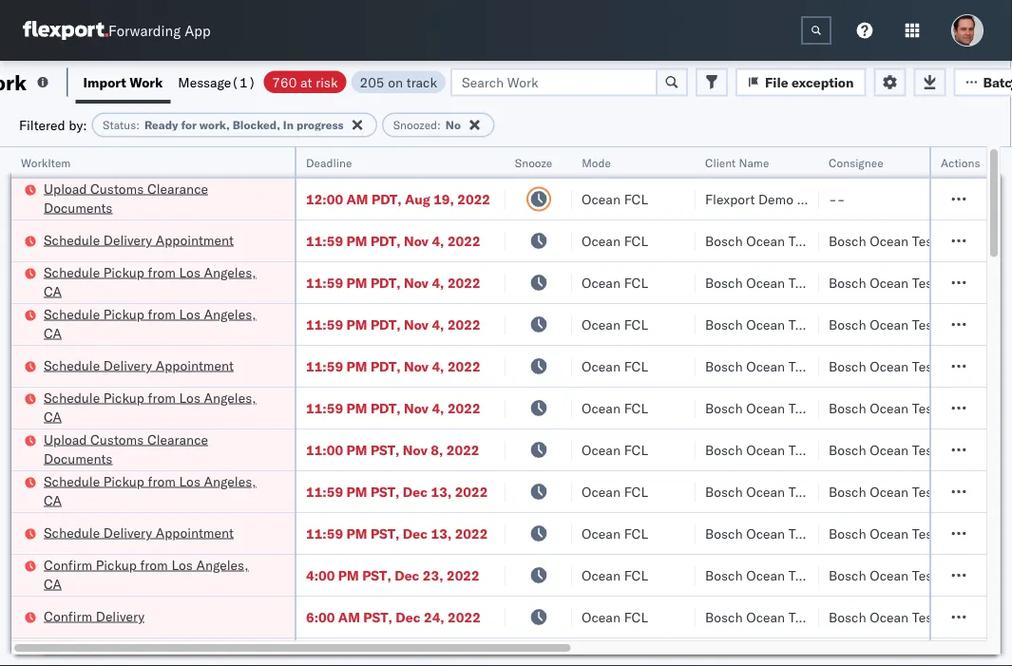 Task type: locate. For each thing, give the bounding box(es) containing it.
on
[[388, 74, 403, 90]]

schedule delivery appointment button
[[44, 230, 234, 251], [44, 356, 234, 377], [44, 523, 234, 544]]

client name button
[[696, 151, 800, 170]]

1 vertical spatial customs
[[90, 431, 144, 448]]

1 horizontal spatial :
[[437, 118, 441, 132]]

deadline button
[[297, 151, 487, 170]]

los
[[179, 264, 200, 280], [179, 306, 200, 322], [179, 389, 200, 406], [179, 473, 200, 490], [171, 557, 193, 573], [179, 640, 200, 657]]

ready
[[144, 118, 178, 132]]

pm for third the schedule pickup from los angeles, ca button schedule pickup from los angeles, ca link
[[346, 400, 367, 416]]

schedule pickup from los angeles, ca for fifth the schedule pickup from los angeles, ca button from the bottom of the page's schedule pickup from los angeles, ca link
[[44, 264, 256, 299]]

7 11:59 from the top
[[306, 525, 343, 542]]

2 confirm from the top
[[44, 608, 92, 624]]

delivery inside 'button'
[[96, 608, 145, 624]]

11:00
[[306, 442, 343, 458]]

schedule pickup from los angeles, ca for third the schedule pickup from los angeles, ca button schedule pickup from los angeles, ca link
[[44, 389, 256, 425]]

pickup
[[103, 264, 144, 280], [103, 306, 144, 322], [103, 389, 144, 406], [103, 473, 144, 490], [96, 557, 137, 573], [103, 640, 144, 657]]

760 at risk
[[272, 74, 338, 90]]

from for fourth the schedule pickup from los angeles, ca button from the top schedule pickup from los angeles, ca link
[[148, 473, 176, 490]]

1 vertical spatial upload customs clearance documents link
[[44, 430, 270, 468]]

1 13, from the top
[[431, 483, 452, 500]]

consignee inside consignee button
[[829, 155, 884, 170]]

pm
[[346, 232, 367, 249], [346, 274, 367, 291], [346, 316, 367, 333], [346, 358, 367, 374], [346, 400, 367, 416], [346, 442, 367, 458], [346, 483, 367, 500], [346, 525, 367, 542], [338, 567, 359, 584]]

4 11:59 from the top
[[306, 358, 343, 374]]

by:
[[69, 116, 87, 133]]

2 schedule delivery appointment from the top
[[44, 357, 234, 374]]

6 ca from the top
[[44, 659, 62, 666]]

1 appointment from the top
[[156, 231, 234, 248]]

angeles,
[[204, 264, 256, 280], [204, 306, 256, 322], [204, 389, 256, 406], [204, 473, 256, 490], [196, 557, 249, 573], [204, 640, 256, 657]]

fcl
[[624, 191, 648, 207], [624, 232, 648, 249], [624, 274, 648, 291], [624, 316, 648, 333], [624, 358, 648, 374], [624, 400, 648, 416], [624, 442, 648, 458], [624, 483, 648, 500], [624, 525, 648, 542], [624, 567, 648, 584], [624, 609, 648, 625]]

filtered by:
[[19, 116, 87, 133]]

pickup for fourth the schedule pickup from los angeles, ca button from the top
[[103, 473, 144, 490]]

message (1)
[[178, 74, 256, 90]]

pm for fourth the schedule pickup from los angeles, ca button from the top schedule pickup from los angeles, ca link
[[346, 483, 367, 500]]

pst, down 11:00 pm pst, nov 8, 2022
[[371, 483, 400, 500]]

2 clearance from the top
[[147, 431, 208, 448]]

4:00
[[306, 567, 335, 584]]

pst, up 4:00 pm pst, dec 23, 2022
[[371, 525, 400, 542]]

3 ca from the top
[[44, 408, 62, 425]]

0 vertical spatial am
[[346, 191, 368, 207]]

3 11:59 pm pdt, nov 4, 2022 from the top
[[306, 316, 481, 333]]

1 schedule pickup from los angeles, ca from the top
[[44, 264, 256, 299]]

los inside confirm pickup from los angeles, ca
[[171, 557, 193, 573]]

schedule delivery appointment link
[[44, 230, 234, 250], [44, 356, 234, 375], [44, 523, 234, 542]]

ca inside confirm pickup from los angeles, ca
[[44, 576, 62, 592]]

schedule pickup from los angeles, ca link for 4th the schedule pickup from los angeles, ca button from the bottom of the page
[[44, 305, 270, 343]]

5 fcl from the top
[[624, 358, 648, 374]]

3 appointment from the top
[[156, 524, 234, 541]]

from
[[148, 264, 176, 280], [148, 306, 176, 322], [148, 389, 176, 406], [148, 473, 176, 490], [140, 557, 168, 573], [148, 640, 176, 657]]

from for confirm pickup from los angeles, ca link
[[140, 557, 168, 573]]

5 schedule pickup from los angeles, ca button from the top
[[44, 639, 270, 666]]

ca for fifth the schedule pickup from los angeles, ca button from the bottom of the page
[[44, 283, 62, 299]]

from for fifth the schedule pickup from los angeles, ca button from the bottom of the page's schedule pickup from los angeles, ca link
[[148, 264, 176, 280]]

bosch
[[705, 232, 743, 249], [829, 232, 866, 249], [705, 274, 743, 291], [829, 274, 866, 291], [705, 316, 743, 333], [829, 316, 866, 333], [705, 358, 743, 374], [829, 358, 866, 374], [705, 400, 743, 416], [829, 400, 866, 416], [705, 442, 743, 458], [829, 442, 866, 458], [705, 483, 743, 500], [829, 483, 866, 500], [705, 525, 743, 542], [829, 525, 866, 542], [705, 567, 743, 584], [829, 567, 866, 584], [705, 609, 743, 625], [829, 609, 866, 625]]

13,
[[431, 483, 452, 500], [431, 525, 452, 542]]

4 resize handle column header from the left
[[673, 147, 696, 666]]

angeles, for fifth the schedule pickup from los angeles, ca button from the bottom of the page's schedule pickup from los angeles, ca link
[[204, 264, 256, 280]]

12:00
[[306, 191, 343, 207]]

3 11:59 from the top
[[306, 316, 343, 333]]

work
[[130, 74, 163, 90]]

13, down 8,
[[431, 483, 452, 500]]

batc
[[983, 74, 1012, 90]]

upload customs clearance documents
[[44, 180, 208, 216], [44, 431, 208, 467]]

confirm delivery button
[[44, 607, 145, 628]]

2 vertical spatial schedule delivery appointment
[[44, 524, 234, 541]]

resize handle column header
[[272, 147, 295, 666], [483, 147, 506, 666], [549, 147, 572, 666], [673, 147, 696, 666], [797, 147, 819, 666], [964, 147, 987, 666]]

5 schedule pickup from los angeles, ca from the top
[[44, 640, 256, 666]]

3 4, from the top
[[432, 316, 444, 333]]

1 schedule delivery appointment from the top
[[44, 231, 234, 248]]

name
[[739, 155, 769, 170]]

0 vertical spatial upload customs clearance documents link
[[44, 179, 270, 217]]

dec down 11:00 pm pst, nov 8, 2022
[[403, 483, 428, 500]]

2 schedule pickup from los angeles, ca link from the top
[[44, 305, 270, 343]]

2 ca from the top
[[44, 325, 62, 341]]

ocean fcl
[[582, 191, 648, 207], [582, 232, 648, 249], [582, 274, 648, 291], [582, 316, 648, 333], [582, 358, 648, 374], [582, 400, 648, 416], [582, 442, 648, 458], [582, 483, 648, 500], [582, 525, 648, 542], [582, 567, 648, 584], [582, 609, 648, 625]]

11:59 pm pst, dec 13, 2022 up 4:00 pm pst, dec 23, 2022
[[306, 525, 488, 542]]

3 schedule delivery appointment from the top
[[44, 524, 234, 541]]

1 schedule delivery appointment button from the top
[[44, 230, 234, 251]]

1 upload from the top
[[44, 180, 87, 197]]

documents
[[44, 199, 112, 216], [44, 450, 112, 467]]

0 vertical spatial 13,
[[431, 483, 452, 500]]

pst,
[[371, 442, 400, 458], [371, 483, 400, 500], [371, 525, 400, 542], [362, 567, 391, 584], [363, 609, 392, 625]]

5 resize handle column header from the left
[[797, 147, 819, 666]]

pst, for confirm pickup from los angeles, ca
[[362, 567, 391, 584]]

13, up 23,
[[431, 525, 452, 542]]

4 schedule from the top
[[44, 357, 100, 374]]

11:59 pm pst, dec 13, 2022
[[306, 483, 488, 500], [306, 525, 488, 542]]

ca for first the schedule pickup from los angeles, ca button from the bottom
[[44, 659, 62, 666]]

2 11:59 from the top
[[306, 274, 343, 291]]

10 ocean fcl from the top
[[582, 567, 648, 584]]

confirm inside confirm pickup from los angeles, ca
[[44, 557, 92, 573]]

pdt,
[[372, 191, 402, 207], [371, 232, 401, 249], [371, 274, 401, 291], [371, 316, 401, 333], [371, 358, 401, 374], [371, 400, 401, 416]]

confirm pickup from los angeles, ca button
[[44, 556, 270, 595]]

upload customs clearance documents for 12:00 am pdt, aug 19, 2022
[[44, 180, 208, 216]]

snoozed
[[393, 118, 437, 132]]

11:59 pm pst, dec 13, 2022 down 11:00 pm pst, nov 8, 2022
[[306, 483, 488, 500]]

2 upload from the top
[[44, 431, 87, 448]]

1 vertical spatial schedule delivery appointment
[[44, 357, 234, 374]]

mode
[[582, 155, 611, 170]]

2 schedule from the top
[[44, 264, 100, 280]]

dec left 24, on the left bottom
[[396, 609, 421, 625]]

pst, for schedule pickup from los angeles, ca
[[371, 483, 400, 500]]

2 customs from the top
[[90, 431, 144, 448]]

2 vertical spatial appointment
[[156, 524, 234, 541]]

2 resize handle column header from the left
[[483, 147, 506, 666]]

from inside confirm pickup from los angeles, ca
[[140, 557, 168, 573]]

ca
[[44, 283, 62, 299], [44, 325, 62, 341], [44, 408, 62, 425], [44, 492, 62, 509], [44, 576, 62, 592], [44, 659, 62, 666]]

1 fcl from the top
[[624, 191, 648, 207]]

delivery
[[103, 231, 152, 248], [103, 357, 152, 374], [103, 524, 152, 541], [96, 608, 145, 624]]

pdt, for 4th the schedule pickup from los angeles, ca button from the bottom of the page
[[371, 316, 401, 333]]

forwarding
[[108, 21, 181, 39]]

message
[[178, 74, 231, 90]]

pickup for third the schedule pickup from los angeles, ca button
[[103, 389, 144, 406]]

consignee right demo
[[797, 191, 861, 207]]

4, for fifth the schedule pickup from los angeles, ca button from the bottom of the page
[[432, 274, 444, 291]]

clearance for 11:00 pm pst, nov 8, 2022
[[147, 431, 208, 448]]

0 vertical spatial upload
[[44, 180, 87, 197]]

1 vertical spatial upload customs clearance documents button
[[44, 430, 270, 470]]

pst, for upload customs clearance documents
[[371, 442, 400, 458]]

None text field
[[801, 16, 832, 45]]

1 documents from the top
[[44, 199, 112, 216]]

delivery for 1st schedule delivery appointment button from the bottom
[[103, 524, 152, 541]]

2 upload customs clearance documents button from the top
[[44, 430, 270, 470]]

am
[[346, 191, 368, 207], [338, 609, 360, 625]]

3 resize handle column header from the left
[[549, 147, 572, 666]]

1 customs from the top
[[90, 180, 144, 197]]

5 ca from the top
[[44, 576, 62, 592]]

resize handle column header for mode
[[673, 147, 696, 666]]

: left ready
[[136, 118, 140, 132]]

11:59
[[306, 232, 343, 249], [306, 274, 343, 291], [306, 316, 343, 333], [306, 358, 343, 374], [306, 400, 343, 416], [306, 483, 343, 500], [306, 525, 343, 542]]

flexport. image
[[23, 21, 108, 40]]

1 - from the left
[[829, 191, 837, 207]]

from for schedule pickup from los angeles, ca link for 4th the schedule pickup from los angeles, ca button from the bottom of the page
[[148, 306, 176, 322]]

1 vertical spatial confirm
[[44, 608, 92, 624]]

1 vertical spatial 11:59 pm pst, dec 13, 2022
[[306, 525, 488, 542]]

1 ocean fcl from the top
[[582, 191, 648, 207]]

client name
[[705, 155, 769, 170]]

upload customs clearance documents link
[[44, 179, 270, 217], [44, 430, 270, 468]]

ca for confirm pickup from los angeles, ca 'button'
[[44, 576, 62, 592]]

0 vertical spatial customs
[[90, 180, 144, 197]]

9 fcl from the top
[[624, 525, 648, 542]]

am right 6:00
[[338, 609, 360, 625]]

1 ca from the top
[[44, 283, 62, 299]]

confirm for confirm pickup from los angeles, ca
[[44, 557, 92, 573]]

1 confirm from the top
[[44, 557, 92, 573]]

schedule delivery appointment for second the schedule delivery appointment 'link' from the top of the page
[[44, 357, 234, 374]]

batc button
[[954, 68, 1012, 96]]

resize handle column header for workitem
[[272, 147, 295, 666]]

progress
[[296, 118, 344, 132]]

5 schedule pickup from los angeles, ca link from the top
[[44, 639, 270, 666]]

dec
[[403, 483, 428, 500], [403, 525, 428, 542], [395, 567, 420, 584], [396, 609, 421, 625]]

2 vertical spatial schedule delivery appointment link
[[44, 523, 234, 542]]

2 vertical spatial schedule delivery appointment button
[[44, 523, 234, 544]]

dec up 23,
[[403, 525, 428, 542]]

1 vertical spatial documents
[[44, 450, 112, 467]]

schedule delivery appointment
[[44, 231, 234, 248], [44, 357, 234, 374], [44, 524, 234, 541]]

1 11:59 pm pst, dec 13, 2022 from the top
[[306, 483, 488, 500]]

consignee
[[829, 155, 884, 170], [797, 191, 861, 207]]

app
[[185, 21, 211, 39]]

1 vertical spatial consignee
[[797, 191, 861, 207]]

1 vertical spatial appointment
[[156, 357, 234, 374]]

0 vertical spatial schedule delivery appointment button
[[44, 230, 234, 251]]

10 fcl from the top
[[624, 567, 648, 584]]

ca for third the schedule pickup from los angeles, ca button
[[44, 408, 62, 425]]

schedule pickup from los angeles, ca button
[[44, 263, 270, 303], [44, 305, 270, 345], [44, 388, 270, 428], [44, 472, 270, 512], [44, 639, 270, 666]]

1 vertical spatial clearance
[[147, 431, 208, 448]]

1 vertical spatial 13,
[[431, 525, 452, 542]]

:
[[136, 118, 140, 132], [437, 118, 441, 132]]

0 vertical spatial confirm
[[44, 557, 92, 573]]

clearance for 12:00 am pdt, aug 19, 2022
[[147, 180, 208, 197]]

0 vertical spatial documents
[[44, 199, 112, 216]]

: for snoozed
[[437, 118, 441, 132]]

bosch ocean test
[[705, 232, 814, 249], [829, 232, 937, 249], [705, 274, 814, 291], [829, 274, 937, 291], [705, 316, 814, 333], [829, 316, 937, 333], [705, 358, 814, 374], [829, 358, 937, 374], [705, 400, 814, 416], [829, 400, 937, 416], [705, 442, 814, 458], [829, 442, 937, 458], [705, 483, 814, 500], [829, 483, 937, 500], [705, 525, 814, 542], [829, 525, 937, 542], [705, 567, 814, 584], [829, 567, 937, 584], [705, 609, 814, 625], [829, 609, 937, 625]]

confirm up the confirm delivery
[[44, 557, 92, 573]]

schedule pickup from los angeles, ca for schedule pickup from los angeles, ca link for 4th the schedule pickup from los angeles, ca button from the bottom of the page
[[44, 306, 256, 341]]

pm for fifth the schedule pickup from los angeles, ca button from the bottom of the page's schedule pickup from los angeles, ca link
[[346, 274, 367, 291]]

2 upload customs clearance documents link from the top
[[44, 430, 270, 468]]

delivery for confirm delivery 'button'
[[96, 608, 145, 624]]

2 schedule pickup from los angeles, ca button from the top
[[44, 305, 270, 345]]

2 11:59 pm pdt, nov 4, 2022 from the top
[[306, 274, 481, 291]]

4 schedule pickup from los angeles, ca link from the top
[[44, 472, 270, 510]]

confirm down confirm pickup from los angeles, ca
[[44, 608, 92, 624]]

pickup for 4th the schedule pickup from los angeles, ca button from the bottom of the page
[[103, 306, 144, 322]]

pickup inside confirm pickup from los angeles, ca
[[96, 557, 137, 573]]

1 clearance from the top
[[147, 180, 208, 197]]

aug
[[405, 191, 430, 207]]

0 vertical spatial upload customs clearance documents
[[44, 180, 208, 216]]

2 upload customs clearance documents from the top
[[44, 431, 208, 467]]

angeles, inside confirm pickup from los angeles, ca
[[196, 557, 249, 573]]

1 vertical spatial upload customs clearance documents
[[44, 431, 208, 467]]

schedule pickup from los angeles, ca for fourth the schedule pickup from los angeles, ca button from the top schedule pickup from los angeles, ca link
[[44, 473, 256, 509]]

9 ocean fcl from the top
[[582, 525, 648, 542]]

0 vertical spatial 11:59 pm pst, dec 13, 2022
[[306, 483, 488, 500]]

actions
[[941, 155, 980, 170]]

status : ready for work, blocked, in progress
[[103, 118, 344, 132]]

upload customs clearance documents link for 12:00
[[44, 179, 270, 217]]

nov
[[404, 232, 429, 249], [404, 274, 429, 291], [404, 316, 429, 333], [404, 358, 429, 374], [404, 400, 429, 416], [403, 442, 428, 458]]

0 vertical spatial consignee
[[829, 155, 884, 170]]

4,
[[432, 232, 444, 249], [432, 274, 444, 291], [432, 316, 444, 333], [432, 358, 444, 374], [432, 400, 444, 416]]

schedule delivery appointment for first the schedule delivery appointment 'link' from the bottom of the page
[[44, 524, 234, 541]]

2 : from the left
[[437, 118, 441, 132]]

1 vertical spatial schedule delivery appointment link
[[44, 356, 234, 375]]

schedule
[[44, 231, 100, 248], [44, 264, 100, 280], [44, 306, 100, 322], [44, 357, 100, 374], [44, 389, 100, 406], [44, 473, 100, 490], [44, 524, 100, 541], [44, 640, 100, 657]]

0 horizontal spatial :
[[136, 118, 140, 132]]

documents for 12:00 am pdt, aug 19, 2022
[[44, 199, 112, 216]]

snoozed : no
[[393, 118, 461, 132]]

pst, left 8,
[[371, 442, 400, 458]]

1 schedule pickup from los angeles, ca link from the top
[[44, 263, 270, 301]]

6:00
[[306, 609, 335, 625]]

file exception button
[[736, 68, 866, 96], [736, 68, 866, 96]]

3 ocean fcl from the top
[[582, 274, 648, 291]]

0 vertical spatial schedule delivery appointment link
[[44, 230, 234, 250]]

2 schedule delivery appointment button from the top
[[44, 356, 234, 377]]

4 schedule pickup from los angeles, ca button from the top
[[44, 472, 270, 512]]

0 vertical spatial clearance
[[147, 180, 208, 197]]

5 schedule from the top
[[44, 389, 100, 406]]

schedule delivery appointment for 3rd the schedule delivery appointment 'link' from the bottom of the page
[[44, 231, 234, 248]]

-
[[829, 191, 837, 207], [837, 191, 845, 207]]

resize handle column header for deadline
[[483, 147, 506, 666]]

import work
[[83, 74, 163, 90]]

am right 12:00
[[346, 191, 368, 207]]

los for third the schedule pickup from los angeles, ca button
[[179, 389, 200, 406]]

customs
[[90, 180, 144, 197], [90, 431, 144, 448]]

1 : from the left
[[136, 118, 140, 132]]

2 schedule pickup from los angeles, ca from the top
[[44, 306, 256, 341]]

0 vertical spatial upload customs clearance documents button
[[44, 179, 270, 219]]

1 vertical spatial am
[[338, 609, 360, 625]]

5 4, from the top
[[432, 400, 444, 416]]

5 11:59 pm pdt, nov 4, 2022 from the top
[[306, 400, 481, 416]]

11 ocean fcl from the top
[[582, 609, 648, 625]]

appointment
[[156, 231, 234, 248], [156, 357, 234, 374], [156, 524, 234, 541]]

4, for 4th the schedule pickup from los angeles, ca button from the bottom of the page
[[432, 316, 444, 333]]

6 fcl from the top
[[624, 400, 648, 416]]

schedule pickup from los angeles, ca link
[[44, 263, 270, 301], [44, 305, 270, 343], [44, 388, 270, 426], [44, 472, 270, 510], [44, 639, 270, 666]]

pm for confirm pickup from los angeles, ca link
[[338, 567, 359, 584]]

upload customs clearance documents button
[[44, 179, 270, 219], [44, 430, 270, 470]]

delivery for first schedule delivery appointment button from the top
[[103, 231, 152, 248]]

1 vertical spatial upload
[[44, 431, 87, 448]]

schedule pickup from los angeles, ca link for fourth the schedule pickup from los angeles, ca button from the top
[[44, 472, 270, 510]]

workitem
[[21, 155, 71, 170]]

4 ca from the top
[[44, 492, 62, 509]]

4 schedule pickup from los angeles, ca from the top
[[44, 473, 256, 509]]

0 vertical spatial appointment
[[156, 231, 234, 248]]

angeles, for confirm pickup from los angeles, ca link
[[196, 557, 249, 573]]

1 upload customs clearance documents from the top
[[44, 180, 208, 216]]

2022
[[457, 191, 490, 207], [448, 232, 481, 249], [448, 274, 481, 291], [448, 316, 481, 333], [448, 358, 481, 374], [448, 400, 481, 416], [447, 442, 480, 458], [455, 483, 488, 500], [455, 525, 488, 542], [447, 567, 480, 584], [448, 609, 481, 625]]

consignee up the '--'
[[829, 155, 884, 170]]

schedule pickup from los angeles, ca
[[44, 264, 256, 299], [44, 306, 256, 341], [44, 389, 256, 425], [44, 473, 256, 509], [44, 640, 256, 666]]

0 vertical spatial schedule delivery appointment
[[44, 231, 234, 248]]

customs for 11:00 pm pst, nov 8, 2022
[[90, 431, 144, 448]]

4, for third the schedule pickup from los angeles, ca button
[[432, 400, 444, 416]]

: left no
[[437, 118, 441, 132]]

8 fcl from the top
[[624, 483, 648, 500]]

2 appointment from the top
[[156, 357, 234, 374]]

pst, up 6:00 am pst, dec 24, 2022
[[362, 567, 391, 584]]

2 schedule delivery appointment link from the top
[[44, 356, 234, 375]]

pickup for confirm pickup from los angeles, ca 'button'
[[96, 557, 137, 573]]

1 vertical spatial schedule delivery appointment button
[[44, 356, 234, 377]]

3 schedule pickup from los angeles, ca link from the top
[[44, 388, 270, 426]]

2 documents from the top
[[44, 450, 112, 467]]

: for status
[[136, 118, 140, 132]]



Task type: vqa. For each thing, say whether or not it's contained in the screenshot.
progress
yes



Task type: describe. For each thing, give the bounding box(es) containing it.
8 schedule from the top
[[44, 640, 100, 657]]

delivery for 2nd schedule delivery appointment button from the bottom of the page
[[103, 357, 152, 374]]

5 11:59 from the top
[[306, 400, 343, 416]]

4 4, from the top
[[432, 358, 444, 374]]

3 schedule from the top
[[44, 306, 100, 322]]

los for fifth the schedule pickup from los angeles, ca button from the bottom of the page
[[179, 264, 200, 280]]

6 schedule from the top
[[44, 473, 100, 490]]

4 11:59 pm pdt, nov 4, 2022 from the top
[[306, 358, 481, 374]]

upload customs clearance documents button for 11:00 pm pst, nov 8, 2022
[[44, 430, 270, 470]]

8,
[[431, 442, 443, 458]]

import
[[83, 74, 126, 90]]

6 resize handle column header from the left
[[964, 147, 987, 666]]

upload customs clearance documents button for 12:00 am pdt, aug 19, 2022
[[44, 179, 270, 219]]

4:00 pm pst, dec 23, 2022
[[306, 567, 480, 584]]

flexport
[[705, 191, 755, 207]]

customs for 12:00 am pdt, aug 19, 2022
[[90, 180, 144, 197]]

schedule pickup from los angeles, ca link for fifth the schedule pickup from los angeles, ca button from the bottom of the page
[[44, 263, 270, 301]]

blocked,
[[233, 118, 280, 132]]

3 schedule delivery appointment link from the top
[[44, 523, 234, 542]]

confirm delivery link
[[44, 607, 145, 626]]

import work button
[[76, 61, 170, 104]]

appointment for 3rd the schedule delivery appointment 'link' from the bottom of the page
[[156, 231, 234, 248]]

status
[[103, 118, 136, 132]]

confirm pickup from los angeles, ca link
[[44, 556, 270, 594]]

pdt, for third the schedule pickup from los angeles, ca button
[[371, 400, 401, 416]]

los for confirm pickup from los angeles, ca 'button'
[[171, 557, 193, 573]]

exception
[[792, 74, 854, 90]]

forwarding app link
[[23, 21, 211, 40]]

angeles, for third the schedule pickup from los angeles, ca button schedule pickup from los angeles, ca link
[[204, 389, 256, 406]]

4 ocean fcl from the top
[[582, 316, 648, 333]]

los for fourth the schedule pickup from los angeles, ca button from the top
[[179, 473, 200, 490]]

19,
[[434, 191, 454, 207]]

am for pdt,
[[346, 191, 368, 207]]

angeles, for fourth the schedule pickup from los angeles, ca button from the top schedule pickup from los angeles, ca link
[[204, 473, 256, 490]]

work,
[[199, 118, 230, 132]]

1 schedule pickup from los angeles, ca button from the top
[[44, 263, 270, 303]]

file
[[765, 74, 788, 90]]

2 13, from the top
[[431, 525, 452, 542]]

pdt, for upload customs clearance documents button associated with 12:00 am pdt, aug 19, 2022
[[372, 191, 402, 207]]

confirm delivery
[[44, 608, 145, 624]]

12:00 am pdt, aug 19, 2022
[[306, 191, 490, 207]]

flexport demo consignee
[[705, 191, 861, 207]]

1 4, from the top
[[432, 232, 444, 249]]

11:00 pm pst, nov 8, 2022
[[306, 442, 480, 458]]

upload customs clearance documents for 11:00 pm pst, nov 8, 2022
[[44, 431, 208, 467]]

upload for 12:00 am pdt, aug 19, 2022
[[44, 180, 87, 197]]

track
[[407, 74, 437, 90]]

760
[[272, 74, 297, 90]]

los for 4th the schedule pickup from los angeles, ca button from the bottom of the page
[[179, 306, 200, 322]]

schedule pickup from los angeles, ca link for third the schedule pickup from los angeles, ca button
[[44, 388, 270, 426]]

(1)
[[231, 74, 256, 90]]

4 fcl from the top
[[624, 316, 648, 333]]

appointment for second the schedule delivery appointment 'link' from the top of the page
[[156, 357, 234, 374]]

confirm for confirm delivery
[[44, 608, 92, 624]]

Search Work text field
[[451, 68, 658, 96]]

7 ocean fcl from the top
[[582, 442, 648, 458]]

ca for 4th the schedule pickup from los angeles, ca button from the bottom of the page
[[44, 325, 62, 341]]

dec left 23,
[[395, 567, 420, 584]]

filtered
[[19, 116, 65, 133]]

angeles, for first the schedule pickup from los angeles, ca button from the bottom's schedule pickup from los angeles, ca link
[[204, 640, 256, 657]]

11:59 pm pdt, nov 4, 2022 for 4th the schedule pickup from los angeles, ca button from the bottom of the page
[[306, 316, 481, 333]]

1 schedule delivery appointment link from the top
[[44, 230, 234, 250]]

pickup for fifth the schedule pickup from los angeles, ca button from the bottom of the page
[[103, 264, 144, 280]]

forwarding app
[[108, 21, 211, 39]]

appointment for first the schedule delivery appointment 'link' from the bottom of the page
[[156, 524, 234, 541]]

7 fcl from the top
[[624, 442, 648, 458]]

6:00 am pst, dec 24, 2022
[[306, 609, 481, 625]]

3 schedule pickup from los angeles, ca button from the top
[[44, 388, 270, 428]]

los for first the schedule pickup from los angeles, ca button from the bottom
[[179, 640, 200, 657]]

snooze
[[515, 155, 553, 170]]

--
[[829, 191, 845, 207]]

6 11:59 from the top
[[306, 483, 343, 500]]

24,
[[424, 609, 445, 625]]

for
[[181, 118, 197, 132]]

11:59 pm pdt, nov 4, 2022 for fifth the schedule pickup from los angeles, ca button from the bottom of the page
[[306, 274, 481, 291]]

from for third the schedule pickup from los angeles, ca button schedule pickup from los angeles, ca link
[[148, 389, 176, 406]]

8 ocean fcl from the top
[[582, 483, 648, 500]]

deadline
[[306, 155, 352, 170]]

schedule pickup from los angeles, ca link for first the schedule pickup from los angeles, ca button from the bottom
[[44, 639, 270, 666]]

2 fcl from the top
[[624, 232, 648, 249]]

workitem button
[[11, 151, 276, 170]]

5 ocean fcl from the top
[[582, 358, 648, 374]]

risk
[[316, 74, 338, 90]]

2 11:59 pm pst, dec 13, 2022 from the top
[[306, 525, 488, 542]]

pdt, for fifth the schedule pickup from los angeles, ca button from the bottom of the page
[[371, 274, 401, 291]]

1 schedule from the top
[[44, 231, 100, 248]]

11 fcl from the top
[[624, 609, 648, 625]]

6 ocean fcl from the top
[[582, 400, 648, 416]]

pm for 11:00's 'upload customs clearance documents' link
[[346, 442, 367, 458]]

confirm pickup from los angeles, ca
[[44, 557, 249, 592]]

upload for 11:00 pm pst, nov 8, 2022
[[44, 431, 87, 448]]

client
[[705, 155, 736, 170]]

pm for schedule pickup from los angeles, ca link for 4th the schedule pickup from los angeles, ca button from the bottom of the page
[[346, 316, 367, 333]]

documents for 11:00 pm pst, nov 8, 2022
[[44, 450, 112, 467]]

11:59 pm pdt, nov 4, 2022 for third the schedule pickup from los angeles, ca button
[[306, 400, 481, 416]]

from for first the schedule pickup from los angeles, ca button from the bottom's schedule pickup from los angeles, ca link
[[148, 640, 176, 657]]

demo
[[758, 191, 794, 207]]

in
[[283, 118, 294, 132]]

7 schedule from the top
[[44, 524, 100, 541]]

file exception
[[765, 74, 854, 90]]

3 fcl from the top
[[624, 274, 648, 291]]

pickup for first the schedule pickup from los angeles, ca button from the bottom
[[103, 640, 144, 657]]

1 11:59 from the top
[[306, 232, 343, 249]]

205
[[360, 74, 385, 90]]

ca for fourth the schedule pickup from los angeles, ca button from the top
[[44, 492, 62, 509]]

mode button
[[572, 151, 677, 170]]

am for pst,
[[338, 609, 360, 625]]

1 11:59 pm pdt, nov 4, 2022 from the top
[[306, 232, 481, 249]]

205 on track
[[360, 74, 437, 90]]

angeles, for schedule pickup from los angeles, ca link for 4th the schedule pickup from los angeles, ca button from the bottom of the page
[[204, 306, 256, 322]]

consignee button
[[819, 151, 990, 170]]

23,
[[423, 567, 443, 584]]

upload customs clearance documents link for 11:00
[[44, 430, 270, 468]]

resize handle column header for client name
[[797, 147, 819, 666]]

pst, down 4:00 pm pst, dec 23, 2022
[[363, 609, 392, 625]]

no
[[446, 118, 461, 132]]

schedule pickup from los angeles, ca for first the schedule pickup from los angeles, ca button from the bottom's schedule pickup from los angeles, ca link
[[44, 640, 256, 666]]

2 ocean fcl from the top
[[582, 232, 648, 249]]

at
[[300, 74, 312, 90]]

3 schedule delivery appointment button from the top
[[44, 523, 234, 544]]

2 - from the left
[[837, 191, 845, 207]]



